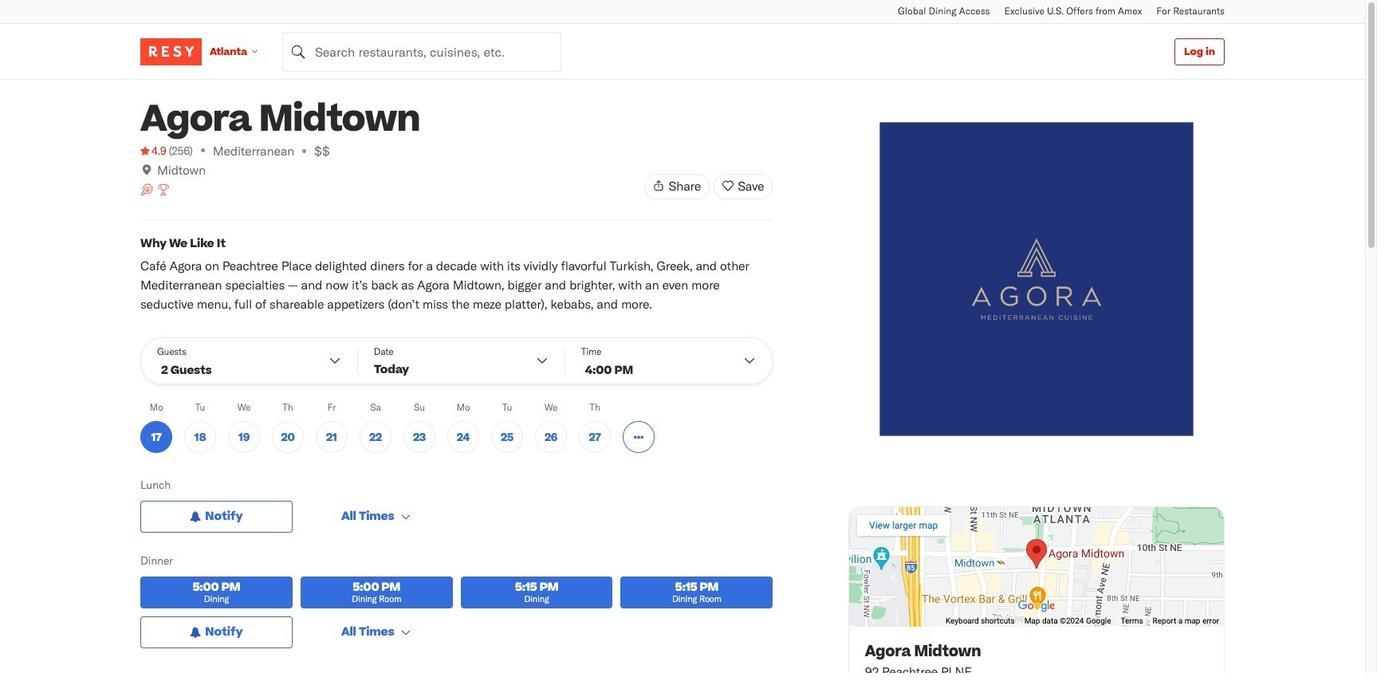 Task type: describe. For each thing, give the bounding box(es) containing it.
Search restaurants, cuisines, etc. text field
[[282, 32, 562, 71]]



Task type: vqa. For each thing, say whether or not it's contained in the screenshot.
4.8 out of 5 stars ICON
no



Task type: locate. For each thing, give the bounding box(es) containing it.
4.9 out of 5 stars image
[[140, 143, 166, 159]]

None field
[[282, 32, 562, 71]]



